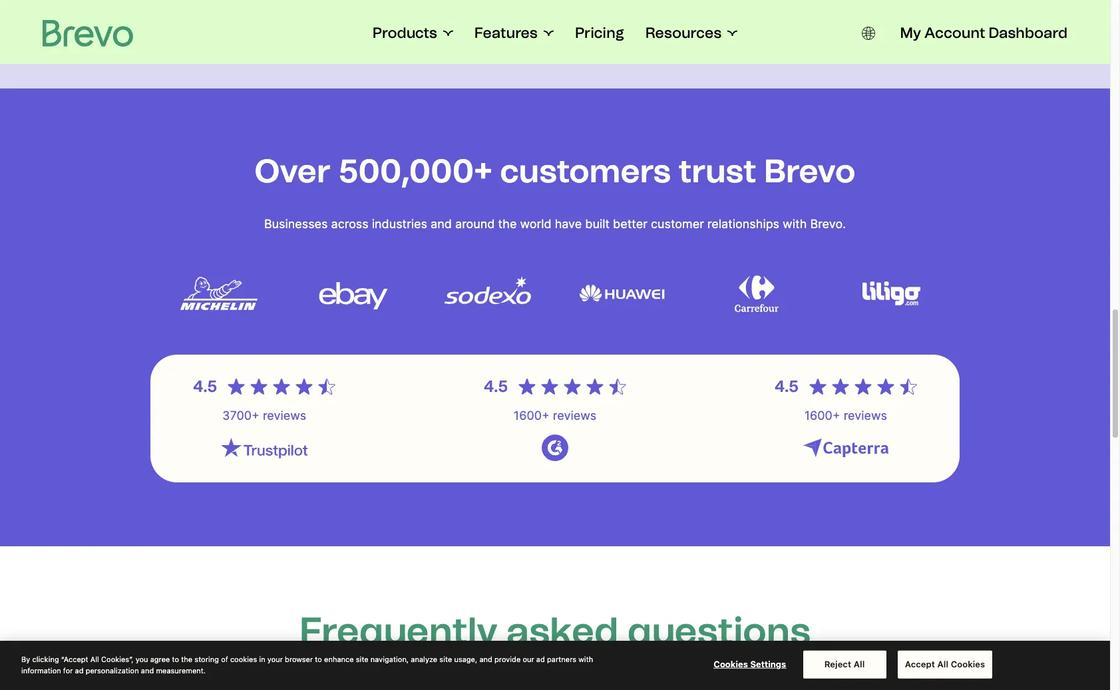 Task type: describe. For each thing, give the bounding box(es) containing it.
better
[[613, 217, 648, 231]]

brevo
[[764, 152, 856, 190]]

awardlogo 0 image
[[176, 259, 262, 328]]

1 site from the left
[[356, 655, 369, 664]]

brevo.
[[811, 217, 846, 231]]

awardlogo 5 image
[[848, 259, 935, 328]]

1600+ for first 1600+ reviews image from the left
[[514, 409, 550, 423]]

businesses
[[264, 217, 328, 231]]

customer
[[651, 217, 704, 231]]

3700+ reviews image
[[221, 435, 308, 461]]

settings
[[751, 659, 787, 670]]

questions
[[628, 609, 811, 654]]

1600+ reviews for first 1600+ reviews image from the left
[[514, 409, 597, 423]]

frequently
[[299, 609, 498, 654]]

awardlogo 1 image
[[310, 259, 397, 328]]

by clicking "accept all cookies", you agree to the storing of cookies in your browser to enhance site navigation, analyze site usage, and provide our ad partners with information for ad personalization and measurement.
[[21, 655, 593, 675]]

my
[[900, 24, 921, 42]]

you
[[136, 655, 148, 664]]

usage,
[[454, 655, 478, 664]]

information
[[21, 666, 61, 675]]

over 500,000+ customers trust brevo
[[255, 152, 856, 190]]

500,000+
[[338, 152, 493, 190]]

resources link
[[646, 24, 738, 43]]

cookies inside button
[[951, 659, 986, 670]]

built
[[585, 217, 610, 231]]

all for reject all
[[854, 659, 865, 670]]

1 1600+ reviews image from the left
[[512, 435, 599, 461]]

2 to from the left
[[315, 655, 322, 664]]

awardlogo 4 image
[[714, 259, 800, 328]]

for
[[63, 666, 73, 675]]

reviews for first 1600+ reviews image from right
[[844, 409, 887, 423]]

marketing platform tab panel
[[0, 0, 1110, 89]]

1 horizontal spatial ad
[[536, 655, 545, 664]]

features link
[[475, 24, 554, 43]]

browser
[[285, 655, 313, 664]]

2 site from the left
[[440, 655, 452, 664]]

navigation,
[[371, 655, 409, 664]]

accept all cookies button
[[898, 651, 993, 679]]

reviews for first 1600+ reviews image from the left
[[553, 409, 597, 423]]

agree
[[150, 655, 170, 664]]

pricing link
[[575, 24, 624, 43]]

reject all
[[825, 659, 865, 670]]

partners
[[547, 655, 577, 664]]

account
[[925, 24, 986, 42]]

reject all button
[[803, 651, 886, 679]]

customers
[[500, 152, 671, 190]]

across
[[331, 217, 369, 231]]

storing
[[195, 655, 219, 664]]

world
[[520, 217, 552, 231]]

frequently asked questions
[[299, 609, 811, 654]]

provide
[[495, 655, 521, 664]]

industries
[[372, 217, 427, 231]]

measurement.
[[156, 666, 206, 675]]



Task type: locate. For each thing, give the bounding box(es) containing it.
1 horizontal spatial and
[[431, 217, 452, 231]]

cookies settings
[[714, 659, 787, 670]]

trust
[[679, 152, 757, 190]]

my account dashboard link
[[900, 24, 1068, 43]]

4.5 for 3700+ reviews image
[[193, 377, 217, 396]]

pricing
[[575, 24, 624, 42]]

2 horizontal spatial 4.5
[[775, 377, 799, 396]]

products
[[373, 24, 437, 42]]

features
[[475, 24, 538, 42]]

1 vertical spatial the
[[181, 655, 193, 664]]

4.5
[[193, 377, 217, 396], [484, 377, 508, 396], [775, 377, 799, 396]]

dashboard
[[989, 24, 1068, 42]]

0 horizontal spatial site
[[356, 655, 369, 664]]

site right "enhance"
[[356, 655, 369, 664]]

of
[[221, 655, 228, 664]]

1 horizontal spatial site
[[440, 655, 452, 664]]

1 to from the left
[[172, 655, 179, 664]]

reviews
[[263, 409, 306, 423], [553, 409, 597, 423], [844, 409, 887, 423]]

with left brevo.
[[783, 217, 807, 231]]

with
[[783, 217, 807, 231], [579, 655, 593, 664]]

enhance
[[324, 655, 354, 664]]

0 horizontal spatial all
[[90, 655, 99, 664]]

1 vertical spatial with
[[579, 655, 593, 664]]

2 horizontal spatial all
[[938, 659, 949, 670]]

with right partners
[[579, 655, 593, 664]]

0 vertical spatial the
[[498, 217, 517, 231]]

1 horizontal spatial with
[[783, 217, 807, 231]]

over
[[255, 152, 331, 190]]

1600+ reviews image
[[512, 435, 599, 461], [803, 435, 889, 461]]

have
[[555, 217, 582, 231]]

0 horizontal spatial 1600+ reviews image
[[512, 435, 599, 461]]

and
[[431, 217, 452, 231], [480, 655, 493, 664], [141, 666, 154, 675]]

my account dashboard
[[900, 24, 1068, 42]]

businesses across industries and around the world have built better customer relationships with brevo.
[[264, 217, 846, 231]]

3700+ reviews
[[222, 409, 306, 423]]

all inside button
[[938, 659, 949, 670]]

1 horizontal spatial 1600+
[[805, 409, 841, 423]]

1 4.5 from the left
[[193, 377, 217, 396]]

all inside button
[[854, 659, 865, 670]]

1 horizontal spatial all
[[854, 659, 865, 670]]

0 horizontal spatial cookies
[[714, 659, 748, 670]]

button image
[[862, 27, 875, 40]]

2 4.5 from the left
[[484, 377, 508, 396]]

2 1600+ reviews image from the left
[[803, 435, 889, 461]]

all right "reject" at the bottom right
[[854, 659, 865, 670]]

0 horizontal spatial the
[[181, 655, 193, 664]]

clicking
[[32, 655, 59, 664]]

1600+ reviews
[[514, 409, 597, 423], [805, 409, 887, 423]]

1 cookies from the left
[[714, 659, 748, 670]]

reviews for 3700+ reviews image
[[263, 409, 306, 423]]

around
[[455, 217, 495, 231]]

1600+ reviews for first 1600+ reviews image from right
[[805, 409, 887, 423]]

0 horizontal spatial 1600+
[[514, 409, 550, 423]]

1 horizontal spatial cookies
[[951, 659, 986, 670]]

site left usage,
[[440, 655, 452, 664]]

products link
[[373, 24, 453, 43]]

awardlogo 3 image
[[579, 259, 666, 328]]

1600+
[[514, 409, 550, 423], [805, 409, 841, 423]]

1 1600+ from the left
[[514, 409, 550, 423]]

1 vertical spatial and
[[480, 655, 493, 664]]

and right usage,
[[480, 655, 493, 664]]

cookies",
[[101, 655, 133, 664]]

3 4.5 from the left
[[775, 377, 799, 396]]

2 horizontal spatial reviews
[[844, 409, 887, 423]]

site
[[356, 655, 369, 664], [440, 655, 452, 664]]

cookies
[[230, 655, 257, 664]]

0 horizontal spatial and
[[141, 666, 154, 675]]

all for accept all cookies
[[938, 659, 949, 670]]

0 horizontal spatial 1600+ reviews
[[514, 409, 597, 423]]

1 reviews from the left
[[263, 409, 306, 423]]

brevo image
[[43, 20, 133, 47]]

1 horizontal spatial 4.5
[[484, 377, 508, 396]]

2 1600+ reviews from the left
[[805, 409, 887, 423]]

ad right for
[[75, 666, 84, 675]]

0 horizontal spatial 4.5
[[193, 377, 217, 396]]

1 horizontal spatial reviews
[[553, 409, 597, 423]]

the inside by clicking "accept all cookies", you agree to the storing of cookies in your browser to enhance site navigation, analyze site usage, and provide our ad partners with information for ad personalization and measurement.
[[181, 655, 193, 664]]

asked
[[507, 609, 619, 654]]

1 horizontal spatial the
[[498, 217, 517, 231]]

2 1600+ from the left
[[805, 409, 841, 423]]

cookies
[[714, 659, 748, 670], [951, 659, 986, 670]]

"accept
[[61, 655, 88, 664]]

1600+ for first 1600+ reviews image from right
[[805, 409, 841, 423]]

to
[[172, 655, 179, 664], [315, 655, 322, 664]]

1 1600+ reviews from the left
[[514, 409, 597, 423]]

with inside by clicking "accept all cookies", you agree to the storing of cookies in your browser to enhance site navigation, analyze site usage, and provide our ad partners with information for ad personalization and measurement.
[[579, 655, 593, 664]]

4.5 for first 1600+ reviews image from right
[[775, 377, 799, 396]]

resources
[[646, 24, 722, 42]]

reject
[[825, 659, 852, 670]]

1 horizontal spatial 1600+ reviews
[[805, 409, 887, 423]]

1 horizontal spatial 1600+ reviews image
[[803, 435, 889, 461]]

to right the browser at bottom
[[315, 655, 322, 664]]

in
[[259, 655, 265, 664]]

0 vertical spatial with
[[783, 217, 807, 231]]

1 vertical spatial ad
[[75, 666, 84, 675]]

by
[[21, 655, 30, 664]]

the left world
[[498, 217, 517, 231]]

all right accept
[[938, 659, 949, 670]]

3700+
[[222, 409, 260, 423]]

1 horizontal spatial to
[[315, 655, 322, 664]]

the
[[498, 217, 517, 231], [181, 655, 193, 664]]

accept all cookies
[[905, 659, 986, 670]]

to up measurement. on the left bottom
[[172, 655, 179, 664]]

2 horizontal spatial and
[[480, 655, 493, 664]]

ad
[[536, 655, 545, 664], [75, 666, 84, 675]]

your
[[267, 655, 283, 664]]

2 cookies from the left
[[951, 659, 986, 670]]

accept
[[905, 659, 935, 670]]

0 vertical spatial and
[[431, 217, 452, 231]]

0 vertical spatial ad
[[536, 655, 545, 664]]

analyze
[[411, 655, 437, 664]]

all right "accept
[[90, 655, 99, 664]]

0 horizontal spatial with
[[579, 655, 593, 664]]

cookies right accept
[[951, 659, 986, 670]]

0 horizontal spatial reviews
[[263, 409, 306, 423]]

3 reviews from the left
[[844, 409, 887, 423]]

all
[[90, 655, 99, 664], [854, 659, 865, 670], [938, 659, 949, 670]]

ad right our
[[536, 655, 545, 664]]

2 vertical spatial and
[[141, 666, 154, 675]]

2 reviews from the left
[[553, 409, 597, 423]]

4.5 for first 1600+ reviews image from the left
[[484, 377, 508, 396]]

cookies down the questions
[[714, 659, 748, 670]]

relationships
[[708, 217, 780, 231]]

0 horizontal spatial to
[[172, 655, 179, 664]]

and down you
[[141, 666, 154, 675]]

and left "around"
[[431, 217, 452, 231]]

cookies inside button
[[714, 659, 748, 670]]

personalization
[[86, 666, 139, 675]]

the up measurement. on the left bottom
[[181, 655, 193, 664]]

cookies settings button
[[709, 652, 792, 678]]

our
[[523, 655, 534, 664]]

awardlogo 2 image
[[445, 259, 531, 328]]

0 horizontal spatial ad
[[75, 666, 84, 675]]

all inside by clicking "accept all cookies", you agree to the storing of cookies in your browser to enhance site navigation, analyze site usage, and provide our ad partners with information for ad personalization and measurement.
[[90, 655, 99, 664]]



Task type: vqa. For each thing, say whether or not it's contained in the screenshot.
the to the bottom
yes



